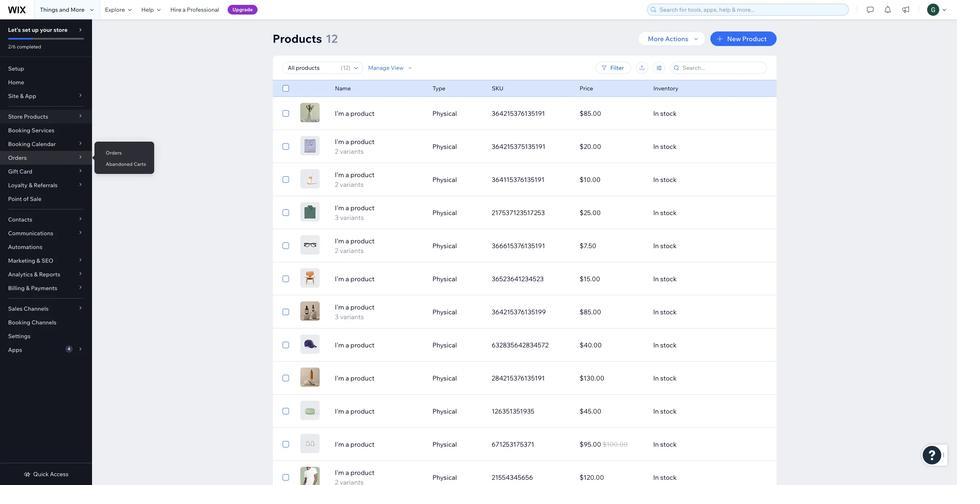 Task type: vqa. For each thing, say whether or not it's contained in the screenshot.
middle "info tooltip" image
no



Task type: locate. For each thing, give the bounding box(es) containing it.
None checkbox
[[282, 84, 289, 93], [282, 142, 289, 151], [282, 175, 289, 185], [282, 208, 289, 218], [282, 241, 289, 251], [282, 274, 289, 284], [282, 340, 289, 350], [282, 440, 289, 449], [282, 473, 289, 482], [282, 84, 289, 93], [282, 142, 289, 151], [282, 175, 289, 185], [282, 208, 289, 218], [282, 241, 289, 251], [282, 274, 289, 284], [282, 340, 289, 350], [282, 440, 289, 449], [282, 473, 289, 482]]

more inside more actions dropdown button
[[648, 35, 664, 43]]

in stock link for 21554345656
[[648, 468, 736, 485]]

( 12 )
[[341, 64, 350, 71]]

12 stock from the top
[[660, 474, 677, 482]]

366615376135191 link
[[487, 236, 575, 256]]

& right "site"
[[20, 92, 24, 100]]

in for 217537123517253
[[653, 209, 659, 217]]

physical link for 21554345656
[[428, 468, 487, 485]]

3 i'm a product 2 variants from the top
[[335, 237, 375, 255]]

0 vertical spatial channels
[[24, 305, 49, 312]]

3 i'm a product link from the top
[[330, 340, 428, 350]]

marketing & seo
[[8, 257, 53, 264]]

loyalty & referrals button
[[0, 178, 92, 192]]

orders for the orders link
[[106, 150, 122, 156]]

$120.00
[[580, 474, 604, 482]]

stock
[[660, 109, 677, 117], [660, 143, 677, 151], [660, 176, 677, 184], [660, 209, 677, 217], [660, 242, 677, 250], [660, 275, 677, 283], [660, 308, 677, 316], [660, 341, 677, 349], [660, 374, 677, 382], [660, 407, 677, 415], [660, 440, 677, 449], [660, 474, 677, 482]]

stock for 364115376135191
[[660, 176, 677, 184]]

7 i'm a product link from the top
[[330, 468, 428, 485]]

7 stock from the top
[[660, 308, 677, 316]]

booking for booking calendar
[[8, 140, 30, 148]]

12 up unsaved view field
[[326, 31, 338, 46]]

$40.00 link
[[575, 335, 648, 355]]

site
[[8, 92, 19, 100]]

stock for 284215376135191
[[660, 374, 677, 382]]

physical for 126351351935
[[432, 407, 457, 415]]

7 i'm from the top
[[335, 303, 344, 311]]

0 vertical spatial i'm a product 2 variants
[[335, 138, 375, 155]]

& left the reports
[[34, 271, 38, 278]]

in stock for 36523641234523
[[653, 275, 677, 283]]

$85.00
[[580, 109, 601, 117], [580, 308, 601, 316]]

stock for 671253175371
[[660, 440, 677, 449]]

0 vertical spatial $85.00 link
[[575, 104, 648, 123]]

126351351935
[[492, 407, 535, 415]]

10 in stock from the top
[[653, 407, 677, 415]]

3 in stock link from the top
[[648, 170, 736, 189]]

11 stock from the top
[[660, 440, 677, 449]]

2 in from the top
[[653, 143, 659, 151]]

in stock for 671253175371
[[653, 440, 677, 449]]

12 in from the top
[[653, 474, 659, 482]]

& right 'billing'
[[26, 285, 30, 292]]

setup
[[8, 65, 24, 72]]

1 horizontal spatial 12
[[343, 64, 348, 71]]

$85.00 up $40.00
[[580, 308, 601, 316]]

1 vertical spatial 12
[[343, 64, 348, 71]]

products up booking services
[[24, 113, 48, 120]]

5 physical link from the top
[[428, 236, 487, 256]]

i'm a product link for 632835642834572
[[330, 340, 428, 350]]

4 physical from the top
[[432, 209, 457, 217]]

12 for products 12
[[326, 31, 338, 46]]

i'm a product 2 variants
[[335, 138, 375, 155], [335, 171, 375, 189], [335, 237, 375, 255]]

3 stock from the top
[[660, 176, 677, 184]]

i'm a product
[[335, 109, 375, 117], [335, 275, 375, 283], [335, 341, 375, 349], [335, 374, 375, 382], [335, 407, 375, 415], [335, 440, 375, 449], [335, 469, 375, 477]]

9 stock from the top
[[660, 374, 677, 382]]

point of sale link
[[0, 192, 92, 206]]

in stock link for 364115376135191
[[648, 170, 736, 189]]

8 physical link from the top
[[428, 335, 487, 355]]

physical link for 364215376135199
[[428, 302, 487, 322]]

6 in stock from the top
[[653, 275, 677, 283]]

$10.00 link
[[575, 170, 648, 189]]

364215376135191
[[492, 109, 545, 117]]

booking down store on the top of the page
[[8, 127, 30, 134]]

gift card button
[[0, 165, 92, 178]]

in for 364215375135191
[[653, 143, 659, 151]]

variants
[[340, 147, 364, 155], [340, 180, 364, 189], [340, 214, 364, 222], [340, 247, 364, 255], [340, 313, 364, 321]]

channels inside popup button
[[24, 305, 49, 312]]

i'm a product link
[[330, 109, 428, 118], [330, 274, 428, 284], [330, 340, 428, 350], [330, 373, 428, 383], [330, 407, 428, 416], [330, 440, 428, 449], [330, 468, 428, 485]]

6 i'm a product link from the top
[[330, 440, 428, 449]]

in for 364215376135199
[[653, 308, 659, 316]]

physical link for 284215376135191
[[428, 369, 487, 388]]

$7.50
[[580, 242, 596, 250]]

7 in stock link from the top
[[648, 302, 736, 322]]

in stock for 364115376135191
[[653, 176, 677, 184]]

variants for 364215375135191
[[340, 147, 364, 155]]

& for billing
[[26, 285, 30, 292]]

more actions button
[[638, 31, 706, 46]]

11 physical link from the top
[[428, 435, 487, 454]]

site & app button
[[0, 89, 92, 103]]

in stock for 21554345656
[[653, 474, 677, 482]]

5 in stock from the top
[[653, 242, 677, 250]]

quick access button
[[24, 471, 68, 478]]

1 horizontal spatial orders
[[106, 150, 122, 156]]

stock for 21554345656
[[660, 474, 677, 482]]

21554345656
[[492, 474, 533, 482]]

1 in stock from the top
[[653, 109, 677, 117]]

physical link for 364215375135191
[[428, 137, 487, 156]]

3 in stock from the top
[[653, 176, 677, 184]]

i'm a product for 284215376135191
[[335, 374, 375, 382]]

$100.00
[[603, 440, 628, 449]]

& inside dropdown button
[[36, 257, 40, 264]]

booking for booking channels
[[8, 319, 30, 326]]

9 in from the top
[[653, 374, 659, 382]]

2 physical from the top
[[432, 143, 457, 151]]

0 vertical spatial 3
[[335, 214, 339, 222]]

2 vertical spatial 2
[[335, 247, 338, 255]]

stock for 36523641234523
[[660, 275, 677, 283]]

4 in from the top
[[653, 209, 659, 217]]

6 physical link from the top
[[428, 269, 487, 289]]

12 up name
[[343, 64, 348, 71]]

upgrade
[[233, 6, 253, 13]]

in stock link
[[648, 104, 736, 123], [648, 137, 736, 156], [648, 170, 736, 189], [648, 203, 736, 222], [648, 236, 736, 256], [648, 269, 736, 289], [648, 302, 736, 322], [648, 335, 736, 355], [648, 369, 736, 388], [648, 402, 736, 421], [648, 435, 736, 454], [648, 468, 736, 485]]

i'm a product for 36523641234523
[[335, 275, 375, 283]]

physical for 217537123517253
[[432, 209, 457, 217]]

1 i'm a product from the top
[[335, 109, 375, 117]]

7 in from the top
[[653, 308, 659, 316]]

products up unsaved view field
[[273, 31, 322, 46]]

i'm a product link for 364215376135191
[[330, 109, 428, 118]]

$85.00 link
[[575, 104, 648, 123], [575, 302, 648, 322]]

5 in from the top
[[653, 242, 659, 250]]

i'm a product link for 126351351935
[[330, 407, 428, 416]]

$7.50 link
[[575, 236, 648, 256]]

9 product from the top
[[351, 374, 375, 382]]

booking down booking services
[[8, 140, 30, 148]]

in stock link for 364215376135199
[[648, 302, 736, 322]]

1 physical link from the top
[[428, 104, 487, 123]]

contacts button
[[0, 213, 92, 226]]

6 physical from the top
[[432, 275, 457, 283]]

9 in stock link from the top
[[648, 369, 736, 388]]

filter
[[610, 64, 624, 71]]

1 vertical spatial products
[[24, 113, 48, 120]]

5 physical from the top
[[432, 242, 457, 250]]

stock for 632835642834572
[[660, 341, 677, 349]]

help button
[[137, 0, 166, 19]]

abandoned
[[106, 161, 133, 167]]

$85.00 for 364215376135199
[[580, 308, 601, 316]]

0 vertical spatial i'm a product 3 variants
[[335, 204, 375, 222]]

2 i'm a product 3 variants from the top
[[335, 303, 375, 321]]

sales channels
[[8, 305, 49, 312]]

2 3 from the top
[[335, 313, 339, 321]]

physical for 364215375135191
[[432, 143, 457, 151]]

channels up booking channels
[[24, 305, 49, 312]]

3
[[335, 214, 339, 222], [335, 313, 339, 321]]

364215376135191 link
[[487, 104, 575, 123]]

$130.00 link
[[575, 369, 648, 388]]

2 i'm a product 2 variants from the top
[[335, 171, 375, 189]]

view
[[391, 64, 404, 71]]

1 vertical spatial $85.00
[[580, 308, 601, 316]]

0 horizontal spatial products
[[24, 113, 48, 120]]

2 for 366615376135191
[[335, 247, 338, 255]]

physical link for 364115376135191
[[428, 170, 487, 189]]

marketing & seo button
[[0, 254, 92, 268]]

None checkbox
[[282, 109, 289, 118], [282, 307, 289, 317], [282, 373, 289, 383], [282, 407, 289, 416], [282, 109, 289, 118], [282, 307, 289, 317], [282, 373, 289, 383], [282, 407, 289, 416]]

i'm a product 3 variants
[[335, 204, 375, 222], [335, 303, 375, 321]]

671253175371
[[492, 440, 534, 449]]

in stock for 217537123517253
[[653, 209, 677, 217]]

1 i'm a product 2 variants from the top
[[335, 138, 375, 155]]

physical link for 366615376135191
[[428, 236, 487, 256]]

2 vertical spatial i'm a product 2 variants
[[335, 237, 375, 255]]

in for 36523641234523
[[653, 275, 659, 283]]

products
[[273, 31, 322, 46], [24, 113, 48, 120]]

2 in stock from the top
[[653, 143, 677, 151]]

1 vertical spatial booking
[[8, 140, 30, 148]]

$85.00 link up $40.00 link
[[575, 302, 648, 322]]

& left seo
[[36, 257, 40, 264]]

8 in from the top
[[653, 341, 659, 349]]

7 physical from the top
[[432, 308, 457, 316]]

126351351935 link
[[487, 402, 575, 421]]

1 vertical spatial channels
[[32, 319, 56, 326]]

contacts
[[8, 216, 32, 223]]

3 i'm a product from the top
[[335, 341, 375, 349]]

seo
[[41, 257, 53, 264]]

in for 284215376135191
[[653, 374, 659, 382]]

1 vertical spatial i'm a product 2 variants
[[335, 171, 375, 189]]

1 in from the top
[[653, 109, 659, 117]]

booking for booking services
[[8, 127, 30, 134]]

4 physical link from the top
[[428, 203, 487, 222]]

4 in stock link from the top
[[648, 203, 736, 222]]

4 product from the top
[[351, 204, 375, 212]]

2 $85.00 link from the top
[[575, 302, 648, 322]]

physical link
[[428, 104, 487, 123], [428, 137, 487, 156], [428, 170, 487, 189], [428, 203, 487, 222], [428, 236, 487, 256], [428, 269, 487, 289], [428, 302, 487, 322], [428, 335, 487, 355], [428, 369, 487, 388], [428, 402, 487, 421], [428, 435, 487, 454], [428, 468, 487, 485]]

3 booking from the top
[[8, 319, 30, 326]]

booking
[[8, 127, 30, 134], [8, 140, 30, 148], [8, 319, 30, 326]]

&
[[20, 92, 24, 100], [29, 182, 32, 189], [36, 257, 40, 264], [34, 271, 38, 278], [26, 285, 30, 292]]

physical for 364215376135199
[[432, 308, 457, 316]]

stock for 126351351935
[[660, 407, 677, 415]]

and
[[59, 6, 69, 13]]

0 vertical spatial 12
[[326, 31, 338, 46]]

booking calendar
[[8, 140, 56, 148]]

in stock for 364215376135199
[[653, 308, 677, 316]]

i'm
[[335, 109, 344, 117], [335, 138, 344, 146], [335, 171, 344, 179], [335, 204, 344, 212], [335, 237, 344, 245], [335, 275, 344, 283], [335, 303, 344, 311], [335, 341, 344, 349], [335, 374, 344, 382], [335, 407, 344, 415], [335, 440, 344, 449], [335, 469, 344, 477]]

0 vertical spatial 2
[[335, 147, 338, 155]]

0 vertical spatial $85.00
[[580, 109, 601, 117]]

explore
[[105, 6, 125, 13]]

10 stock from the top
[[660, 407, 677, 415]]

9 physical link from the top
[[428, 369, 487, 388]]

1 2 from the top
[[335, 147, 338, 155]]

in stock link for 217537123517253
[[648, 203, 736, 222]]

3 in from the top
[[653, 176, 659, 184]]

3 i'm from the top
[[335, 171, 344, 179]]

channels down sales channels popup button
[[32, 319, 56, 326]]

$85.00 for 364215376135191
[[580, 109, 601, 117]]

1 vertical spatial more
[[648, 35, 664, 43]]

1 horizontal spatial products
[[273, 31, 322, 46]]

4 i'm a product link from the top
[[330, 373, 428, 383]]

1 in stock link from the top
[[648, 104, 736, 123]]

orders up gift card
[[8, 154, 27, 161]]

2 booking from the top
[[8, 140, 30, 148]]

8 stock from the top
[[660, 341, 677, 349]]

orders up abandoned
[[106, 150, 122, 156]]

2 i'm a product from the top
[[335, 275, 375, 283]]

1 vertical spatial 3
[[335, 313, 339, 321]]

sales
[[8, 305, 22, 312]]

home
[[8, 79, 24, 86]]

11 physical from the top
[[432, 440, 457, 449]]

i'm a product 3 variants for 217537123517253
[[335, 204, 375, 222]]

manage view
[[368, 64, 404, 71]]

new product
[[727, 35, 767, 43]]

channels for sales channels
[[24, 305, 49, 312]]

7 i'm a product from the top
[[335, 469, 375, 477]]

1 horizontal spatial more
[[648, 35, 664, 43]]

12 physical from the top
[[432, 474, 457, 482]]

6 i'm from the top
[[335, 275, 344, 283]]

1 vertical spatial $85.00 link
[[575, 302, 648, 322]]

1 vertical spatial 2
[[335, 180, 338, 189]]

stock for 366615376135191
[[660, 242, 677, 250]]

in
[[653, 109, 659, 117], [653, 143, 659, 151], [653, 176, 659, 184], [653, 209, 659, 217], [653, 242, 659, 250], [653, 275, 659, 283], [653, 308, 659, 316], [653, 341, 659, 349], [653, 374, 659, 382], [653, 407, 659, 415], [653, 440, 659, 449], [653, 474, 659, 482]]

$85.00 link up $20.00 link
[[575, 104, 648, 123]]

& right loyalty
[[29, 182, 32, 189]]

more left actions
[[648, 35, 664, 43]]

1 3 from the top
[[335, 214, 339, 222]]

booking services
[[8, 127, 54, 134]]

2 $85.00 from the top
[[580, 308, 601, 316]]

2 in stock link from the top
[[648, 137, 736, 156]]

things
[[40, 6, 58, 13]]

orders inside dropdown button
[[8, 154, 27, 161]]

card
[[19, 168, 32, 175]]

more right and at the left of the page
[[71, 6, 85, 13]]

a inside the hire a professional link
[[183, 6, 186, 13]]

0 horizontal spatial more
[[71, 6, 85, 13]]

0 horizontal spatial 12
[[326, 31, 338, 46]]

4 i'm a product from the top
[[335, 374, 375, 382]]

4 in stock from the top
[[653, 209, 677, 217]]

$85.00 down price
[[580, 109, 601, 117]]

7 in stock from the top
[[653, 308, 677, 316]]

1 booking from the top
[[8, 127, 30, 134]]

quick
[[33, 471, 49, 478]]

physical for 366615376135191
[[432, 242, 457, 250]]

variants for 217537123517253
[[340, 214, 364, 222]]

1 vertical spatial i'm a product 3 variants
[[335, 303, 375, 321]]

12 in stock link from the top
[[648, 468, 736, 485]]

9 physical from the top
[[432, 374, 457, 382]]

12 in stock from the top
[[653, 474, 677, 482]]

physical link for 671253175371
[[428, 435, 487, 454]]

new product button
[[710, 31, 777, 46]]

more actions
[[648, 35, 689, 43]]

6 i'm a product from the top
[[335, 440, 375, 449]]

10 in from the top
[[653, 407, 659, 415]]

9 in stock from the top
[[653, 374, 677, 382]]

i'm a product link for 21554345656
[[330, 468, 428, 485]]

booking inside 'popup button'
[[8, 140, 30, 148]]

Search for tools, apps, help & more... field
[[657, 4, 846, 15]]

6 in from the top
[[653, 275, 659, 283]]

632835642834572 link
[[487, 335, 575, 355]]

5 in stock link from the top
[[648, 236, 736, 256]]

booking up the settings
[[8, 319, 30, 326]]

1 $85.00 link from the top
[[575, 104, 648, 123]]

sku
[[492, 85, 503, 92]]

in for 364215376135191
[[653, 109, 659, 117]]

217537123517253 link
[[487, 203, 575, 222]]

settings
[[8, 333, 30, 340]]

i'm a product 3 variants for 364215376135199
[[335, 303, 375, 321]]

communications
[[8, 230, 53, 237]]

services
[[32, 127, 54, 134]]

2 i'm a product link from the top
[[330, 274, 428, 284]]

variants for 366615376135191
[[340, 247, 364, 255]]

i'm a product 2 variants for 366615376135191
[[335, 237, 375, 255]]

Unsaved view field
[[285, 62, 338, 73]]

8 product from the top
[[351, 341, 375, 349]]

10 in stock link from the top
[[648, 402, 736, 421]]

store
[[53, 26, 68, 34]]

in stock link for 364215375135191
[[648, 137, 736, 156]]

6 stock from the top
[[660, 275, 677, 283]]

0 horizontal spatial orders
[[8, 154, 27, 161]]

0 vertical spatial booking
[[8, 127, 30, 134]]

manage
[[368, 64, 389, 71]]

let's
[[8, 26, 21, 34]]

3 physical link from the top
[[428, 170, 487, 189]]

1 i'm a product 3 variants from the top
[[335, 204, 375, 222]]

set
[[22, 26, 30, 34]]

8 in stock from the top
[[653, 341, 677, 349]]

2 vertical spatial booking
[[8, 319, 30, 326]]



Task type: describe. For each thing, give the bounding box(es) containing it.
gift
[[8, 168, 18, 175]]

physical link for 364215376135191
[[428, 104, 487, 123]]

in stock link for 366615376135191
[[648, 236, 736, 256]]

price
[[580, 85, 593, 92]]

10 product from the top
[[351, 407, 375, 415]]

i'm a product for 364215376135191
[[335, 109, 375, 117]]

stock for 217537123517253
[[660, 209, 677, 217]]

284215376135191
[[492, 374, 545, 382]]

filter button
[[596, 62, 631, 74]]

in stock link for 671253175371
[[648, 435, 736, 454]]

in stock link for 632835642834572
[[648, 335, 736, 355]]

$25.00 link
[[575, 203, 648, 222]]

of
[[23, 195, 29, 203]]

36523641234523 link
[[487, 269, 575, 289]]

channels for booking channels
[[32, 319, 56, 326]]

9 i'm from the top
[[335, 374, 344, 382]]

booking services link
[[0, 124, 92, 137]]

actions
[[665, 35, 689, 43]]

284215376135191 link
[[487, 369, 575, 388]]

in stock link for 36523641234523
[[648, 269, 736, 289]]

completed
[[17, 44, 41, 50]]

$95.00
[[580, 440, 601, 449]]

access
[[50, 471, 68, 478]]

type
[[432, 85, 445, 92]]

7 product from the top
[[351, 303, 375, 311]]

payments
[[31, 285, 57, 292]]

i'm a product 2 variants for 364115376135191
[[335, 171, 375, 189]]

quick access
[[33, 471, 68, 478]]

stock for 364215376135191
[[660, 109, 677, 117]]

$10.00
[[580, 176, 601, 184]]

$15.00
[[580, 275, 600, 283]]

setup link
[[0, 62, 92, 75]]

gift card
[[8, 168, 32, 175]]

store products button
[[0, 110, 92, 124]]

in stock for 366615376135191
[[653, 242, 677, 250]]

2/6 completed
[[8, 44, 41, 50]]

things and more
[[40, 6, 85, 13]]

in stock link for 126351351935
[[648, 402, 736, 421]]

in for 671253175371
[[653, 440, 659, 449]]

help
[[141, 6, 154, 13]]

i'm a product link for 284215376135191
[[330, 373, 428, 383]]

point
[[8, 195, 22, 203]]

5 i'm from the top
[[335, 237, 344, 245]]

app
[[25, 92, 36, 100]]

0 vertical spatial products
[[273, 31, 322, 46]]

4 i'm from the top
[[335, 204, 344, 212]]

physical link for 632835642834572
[[428, 335, 487, 355]]

2 for 364115376135191
[[335, 180, 338, 189]]

& for analytics
[[34, 271, 38, 278]]

0 vertical spatial more
[[71, 6, 85, 13]]

physical for 364215376135191
[[432, 109, 457, 117]]

products inside dropdown button
[[24, 113, 48, 120]]

let's set up your store
[[8, 26, 68, 34]]

& for marketing
[[36, 257, 40, 264]]

in for 126351351935
[[653, 407, 659, 415]]

hire a professional link
[[166, 0, 224, 19]]

$40.00
[[580, 341, 602, 349]]

i'm a product for 632835642834572
[[335, 341, 375, 349]]

in stock for 364215376135191
[[653, 109, 677, 117]]

automations link
[[0, 240, 92, 254]]

2/6
[[8, 44, 16, 50]]

name
[[335, 85, 351, 92]]

variants for 364215376135199
[[340, 313, 364, 321]]

$95.00 $100.00
[[580, 440, 628, 449]]

physical for 671253175371
[[432, 440, 457, 449]]

variants for 364115376135191
[[340, 180, 364, 189]]

loyalty & referrals
[[8, 182, 58, 189]]

loyalty
[[8, 182, 27, 189]]

manage view button
[[368, 64, 413, 71]]

12 i'm from the top
[[335, 469, 344, 477]]

i'm a product for 126351351935
[[335, 407, 375, 415]]

automations
[[8, 243, 42, 251]]

)
[[348, 64, 350, 71]]

stock for 364215376135199
[[660, 308, 677, 316]]

physical link for 36523641234523
[[428, 269, 487, 289]]

inventory
[[653, 85, 678, 92]]

& for loyalty
[[29, 182, 32, 189]]

364215375135191 link
[[487, 137, 575, 156]]

217537123517253
[[492, 209, 545, 217]]

sidebar element
[[0, 19, 92, 485]]

orders for orders dropdown button
[[8, 154, 27, 161]]

physical for 284215376135191
[[432, 374, 457, 382]]

in stock link for 364215376135191
[[648, 104, 736, 123]]

i'm a product 2 variants for 364215375135191
[[335, 138, 375, 155]]

8 i'm from the top
[[335, 341, 344, 349]]

$85.00 link for 364215376135191
[[575, 104, 648, 123]]

2 product from the top
[[351, 138, 375, 146]]

referrals
[[34, 182, 58, 189]]

products 12
[[273, 31, 338, 46]]

apps
[[8, 346, 22, 354]]

$85.00 link for 364215376135199
[[575, 302, 648, 322]]

in stock for 632835642834572
[[653, 341, 677, 349]]

sales channels button
[[0, 302, 92, 316]]

physical link for 126351351935
[[428, 402, 487, 421]]

product
[[742, 35, 767, 43]]

364115376135191
[[492, 176, 545, 184]]

analytics
[[8, 271, 33, 278]]

in stock link for 284215376135191
[[648, 369, 736, 388]]

sale
[[30, 195, 42, 203]]

site & app
[[8, 92, 36, 100]]

3 product from the top
[[351, 171, 375, 179]]

stock for 364215375135191
[[660, 143, 677, 151]]

2 i'm from the top
[[335, 138, 344, 146]]

4
[[68, 346, 70, 352]]

in stock for 284215376135191
[[653, 374, 677, 382]]

in stock for 364215375135191
[[653, 143, 677, 151]]

5 product from the top
[[351, 237, 375, 245]]

home link
[[0, 75, 92, 89]]

billing & payments
[[8, 285, 57, 292]]

364215376135199 link
[[487, 302, 575, 322]]

analytics & reports
[[8, 271, 60, 278]]

physical for 364115376135191
[[432, 176, 457, 184]]

36523641234523
[[492, 275, 544, 283]]

orders link
[[94, 146, 154, 160]]

364115376135191 link
[[487, 170, 575, 189]]

store products
[[8, 113, 48, 120]]

reports
[[39, 271, 60, 278]]

in for 366615376135191
[[653, 242, 659, 250]]

$15.00 link
[[575, 269, 648, 289]]

6 product from the top
[[351, 275, 375, 283]]

physical for 632835642834572
[[432, 341, 457, 349]]

i'm a product for 671253175371
[[335, 440, 375, 449]]

hire
[[170, 6, 181, 13]]

in for 364115376135191
[[653, 176, 659, 184]]

2 for 364215375135191
[[335, 147, 338, 155]]

21554345656 link
[[487, 468, 575, 485]]

3 for 364215376135199
[[335, 313, 339, 321]]

billing
[[8, 285, 25, 292]]

1 i'm from the top
[[335, 109, 344, 117]]

366615376135191
[[492, 242, 545, 250]]

11 i'm from the top
[[335, 440, 344, 449]]

1 product from the top
[[351, 109, 375, 117]]

$45.00 link
[[575, 402, 648, 421]]

i'm a product link for 671253175371
[[330, 440, 428, 449]]

physical link for 217537123517253
[[428, 203, 487, 222]]

12 product from the top
[[351, 469, 375, 477]]

in for 632835642834572
[[653, 341, 659, 349]]

in stock for 126351351935
[[653, 407, 677, 415]]

communications button
[[0, 226, 92, 240]]

booking channels
[[8, 319, 56, 326]]

carts
[[134, 161, 146, 167]]

physical for 36523641234523
[[432, 275, 457, 283]]

Search... field
[[680, 62, 764, 73]]

10 i'm from the top
[[335, 407, 344, 415]]

booking calendar button
[[0, 137, 92, 151]]

$45.00
[[580, 407, 601, 415]]

physical for 21554345656
[[432, 474, 457, 482]]

i'm a product link for 36523641234523
[[330, 274, 428, 284]]

12 for ( 12 )
[[343, 64, 348, 71]]

$130.00
[[580, 374, 604, 382]]

11 product from the top
[[351, 440, 375, 449]]

abandoned carts
[[106, 161, 146, 167]]



